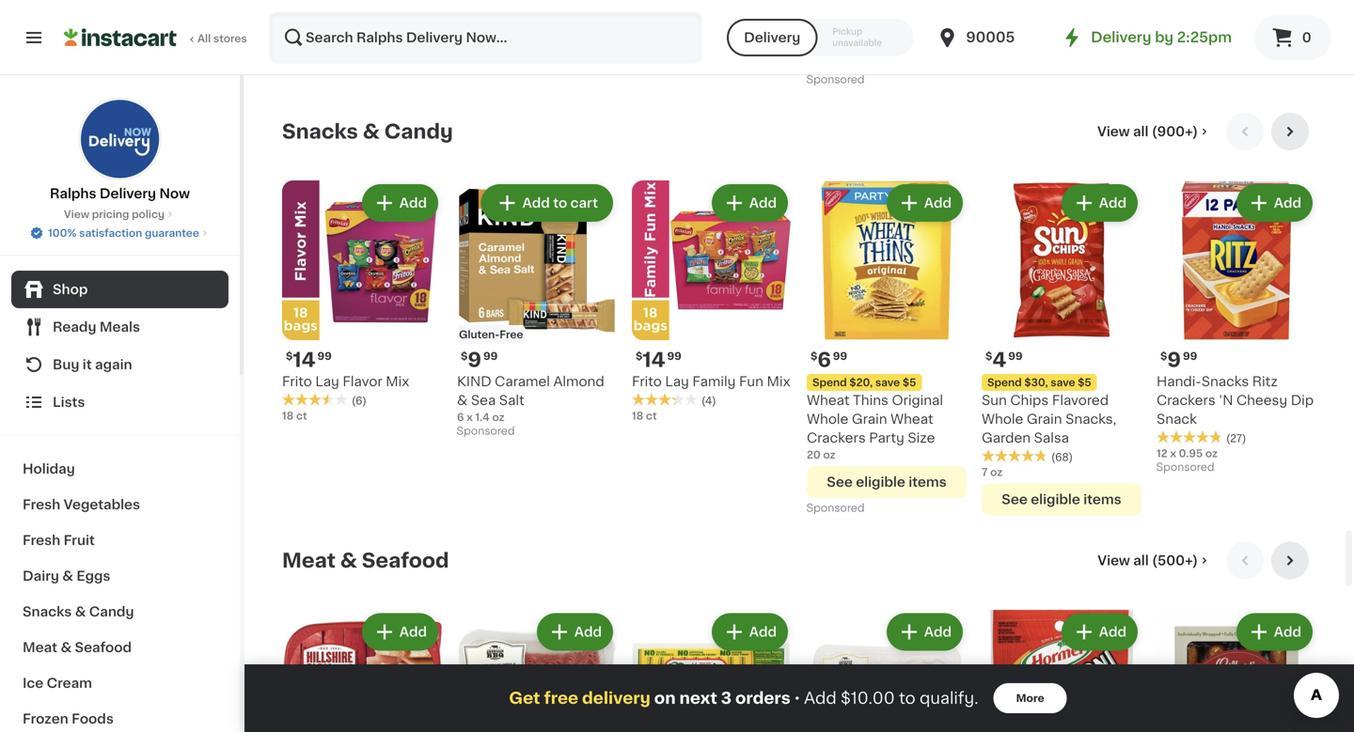 Task type: locate. For each thing, give the bounding box(es) containing it.
0 horizontal spatial 9
[[468, 350, 482, 370]]

buy it again link
[[11, 346, 229, 384]]

$ 4 99
[[986, 350, 1023, 370]]

spend down $ 6 99
[[813, 378, 847, 388]]

99 up "frito lay family fun mix"
[[668, 351, 682, 362]]

fresh for fresh fruit
[[23, 534, 60, 548]]

product group containing 6
[[807, 180, 967, 519]]

handi-
[[1157, 375, 1202, 388]]

add to cart
[[523, 196, 598, 210]]

99 up "spend $20, save $5"
[[833, 351, 848, 362]]

holiday link
[[11, 452, 229, 487]]

2 mix from the left
[[767, 375, 791, 388]]

1 horizontal spatial 9
[[1168, 350, 1182, 370]]

all inside view all (900+) link
[[1134, 125, 1149, 138]]

spend
[[813, 378, 847, 388], [988, 378, 1022, 388]]

18 down "frito lay family fun mix"
[[632, 411, 644, 421]]

$ 14 99 up frito lay flavor mix at left
[[286, 350, 332, 370]]

$ for frito lay flavor mix
[[286, 351, 293, 362]]

$ for frito lay family fun mix
[[636, 351, 643, 362]]

1 fresh from the top
[[23, 499, 60, 512]]

2 horizontal spatial snacks
[[1202, 375, 1250, 388]]

whole up 20
[[807, 413, 849, 426]]

1 vertical spatial candy
[[89, 606, 134, 619]]

1 horizontal spatial 14
[[643, 350, 666, 370]]

0 horizontal spatial 18 ct
[[282, 411, 307, 421]]

1 9 from the left
[[468, 350, 482, 370]]

eligible down the party
[[856, 476, 906, 489]]

0 horizontal spatial seafood
[[75, 642, 132, 655]]

dairy
[[23, 570, 59, 583]]

1 14 from the left
[[293, 350, 316, 370]]

frozen foods
[[23, 713, 114, 726]]

see eligible items button down (68)
[[982, 484, 1142, 516]]

2 vertical spatial items
[[1084, 493, 1122, 506]]

$ up "frito lay family fun mix"
[[636, 351, 643, 362]]

99 up the handi-
[[1184, 351, 1198, 362]]

1 horizontal spatial frito
[[632, 375, 662, 388]]

1 vertical spatial fresh
[[23, 534, 60, 548]]

2 ct from the left
[[646, 411, 657, 421]]

2 save from the left
[[1051, 378, 1076, 388]]

snacks
[[282, 122, 358, 141], [1202, 375, 1250, 388], [23, 606, 72, 619]]

items up view all (500+)
[[1084, 493, 1122, 506]]

mix right 'fun'
[[767, 375, 791, 388]]

0 horizontal spatial save
[[876, 378, 901, 388]]

0 horizontal spatial x
[[467, 412, 473, 423]]

get free delivery on next 3 orders • add $10.00 to qualify.
[[509, 691, 979, 707]]

1 vertical spatial items
[[909, 476, 947, 489]]

4 99 from the left
[[833, 351, 848, 362]]

2 spend from the left
[[988, 378, 1022, 388]]

3 99 from the left
[[668, 351, 682, 362]]

ready meals
[[53, 321, 140, 334]]

frito left flavor
[[282, 375, 312, 388]]

1 18 ct from the left
[[282, 411, 307, 421]]

save for 6
[[876, 378, 901, 388]]

cart
[[571, 196, 598, 210]]

18 ct for frito lay family fun mix
[[632, 411, 657, 421]]

mix right flavor
[[386, 375, 410, 388]]

0 vertical spatial view
[[1098, 125, 1131, 138]]

1 horizontal spatial $5
[[1078, 378, 1092, 388]]

add inside button
[[523, 196, 550, 210]]

salsa
[[1035, 432, 1070, 445]]

treatment tracker modal dialog
[[245, 665, 1355, 733]]

whole for wheat
[[807, 413, 849, 426]]

to left cart
[[553, 196, 568, 210]]

0 vertical spatial candy
[[385, 122, 453, 141]]

whole up garden
[[982, 413, 1024, 426]]

18 ct down "frito lay family fun mix"
[[632, 411, 657, 421]]

frito left the family
[[632, 375, 662, 388]]

0 horizontal spatial to
[[553, 196, 568, 210]]

many in stock
[[826, 17, 900, 28]]

1 99 from the left
[[318, 351, 332, 362]]

get
[[509, 691, 541, 707]]

whole inside sun chips flavored whole grain snacks, garden salsa
[[982, 413, 1024, 426]]

0 horizontal spatial lay
[[316, 375, 340, 388]]

save for 4
[[1051, 378, 1076, 388]]

0 vertical spatial see
[[827, 47, 853, 60]]

$30,
[[1025, 378, 1049, 388]]

1 vertical spatial crackers
[[807, 432, 866, 445]]

save up the flavored
[[1051, 378, 1076, 388]]

1 horizontal spatial 18
[[632, 411, 644, 421]]

grain inside the wheat thins original whole grain wheat crackers party size 20 oz
[[852, 413, 888, 426]]

0 horizontal spatial $5
[[903, 378, 917, 388]]

to right '$10.00'
[[899, 691, 916, 707]]

0 vertical spatial crackers
[[1157, 394, 1216, 407]]

$
[[286, 351, 293, 362], [461, 351, 468, 362], [636, 351, 643, 362], [811, 351, 818, 362], [986, 351, 993, 362], [1161, 351, 1168, 362]]

2 lay from the left
[[666, 375, 690, 388]]

9 up the handi-
[[1168, 350, 1182, 370]]

1 mix from the left
[[386, 375, 410, 388]]

7 oz
[[982, 467, 1003, 478]]

(4)
[[702, 396, 717, 406]]

1 18 from the left
[[282, 411, 294, 421]]

seafood
[[362, 551, 449, 571], [75, 642, 132, 655]]

(500+)
[[1153, 554, 1199, 568]]

1 whole from the left
[[807, 413, 849, 426]]

$ 14 99
[[286, 350, 332, 370], [636, 350, 682, 370]]

$5
[[903, 378, 917, 388], [1078, 378, 1092, 388]]

grain for salsa
[[1027, 413, 1063, 426]]

caramel
[[495, 375, 550, 388]]

grain inside sun chips flavored whole grain snacks, garden salsa
[[1027, 413, 1063, 426]]

ready
[[53, 321, 96, 334]]

add button
[[364, 186, 437, 220], [714, 186, 787, 220], [889, 186, 962, 220], [1064, 186, 1137, 220], [1239, 186, 1312, 220], [364, 616, 437, 649], [539, 616, 612, 649], [714, 616, 787, 649], [889, 616, 962, 649], [1064, 616, 1137, 649], [1239, 616, 1312, 649]]

1 horizontal spatial meat & seafood
[[282, 551, 449, 571]]

0 vertical spatial snacks & candy
[[282, 122, 453, 141]]

sun chips flavored whole grain snacks, garden salsa
[[982, 394, 1117, 445]]

1 vertical spatial snacks & candy link
[[11, 595, 229, 630]]

2 18 from the left
[[632, 411, 644, 421]]

oz right "1.4"
[[493, 412, 505, 423]]

1 horizontal spatial whole
[[982, 413, 1024, 426]]

wheat down "$20," on the bottom of the page
[[807, 394, 850, 407]]

delivery by 2:25pm
[[1092, 31, 1233, 44]]

Search field
[[271, 13, 701, 62]]

$ up frito lay flavor mix at left
[[286, 351, 293, 362]]

1 frito from the left
[[282, 375, 312, 388]]

x left "1.4"
[[467, 412, 473, 423]]

1 horizontal spatial 18 ct
[[632, 411, 657, 421]]

1 $ 9 99 from the left
[[461, 350, 498, 370]]

spend for 6
[[813, 378, 847, 388]]

1 vertical spatial wheat
[[891, 413, 934, 426]]

9 up kind at the left of the page
[[468, 350, 482, 370]]

99 down gluten-free on the top of the page
[[484, 351, 498, 362]]

see eligible items button down the party
[[807, 466, 967, 498]]

all for meat & seafood
[[1134, 554, 1150, 568]]

0 horizontal spatial snacks & candy link
[[11, 595, 229, 630]]

view down ralphs
[[64, 209, 89, 220]]

$ inside $ 6 99
[[811, 351, 818, 362]]

0 vertical spatial x
[[467, 412, 473, 423]]

sponsored badge image down 20
[[807, 504, 864, 514]]

ct down "frito lay family fun mix"
[[646, 411, 657, 421]]

$ 9 99 up kind at the left of the page
[[461, 350, 498, 370]]

x inside kind caramel almond & sea salt 6 x 1.4 oz
[[467, 412, 473, 423]]

kind
[[457, 375, 492, 388]]

almond
[[554, 375, 605, 388]]

1 ct from the left
[[296, 411, 307, 421]]

stores
[[214, 33, 247, 44]]

0 vertical spatial snacks & candy link
[[282, 120, 453, 143]]

lists
[[53, 396, 85, 409]]

1 horizontal spatial meat
[[282, 551, 336, 571]]

5 $ from the left
[[986, 351, 993, 362]]

0 vertical spatial fresh
[[23, 499, 60, 512]]

5 99 from the left
[[1009, 351, 1023, 362]]

1.4
[[476, 412, 490, 423]]

0 vertical spatial eligible
[[856, 47, 906, 60]]

frito for frito lay flavor mix
[[282, 375, 312, 388]]

lay left flavor
[[316, 375, 340, 388]]

1 vertical spatial snacks
[[1202, 375, 1250, 388]]

fresh vegetables link
[[11, 487, 229, 523]]

snacks & candy link
[[282, 120, 453, 143], [11, 595, 229, 630]]

0 horizontal spatial $ 14 99
[[286, 350, 332, 370]]

oz right 20
[[824, 450, 836, 460]]

(27)
[[1227, 434, 1247, 444]]

99 up frito lay flavor mix at left
[[318, 351, 332, 362]]

1 horizontal spatial wheat
[[891, 413, 934, 426]]

to inside treatment tracker modal dialog
[[899, 691, 916, 707]]

2 vertical spatial see
[[1002, 493, 1028, 506]]

2 99 from the left
[[484, 351, 498, 362]]

1 horizontal spatial $ 14 99
[[636, 350, 682, 370]]

fun
[[740, 375, 764, 388]]

6 inside kind caramel almond & sea salt 6 x 1.4 oz
[[457, 412, 464, 423]]

see eligible items down the party
[[827, 476, 947, 489]]

save up thins
[[876, 378, 901, 388]]

lay for flavor
[[316, 375, 340, 388]]

2 grain from the left
[[1027, 413, 1063, 426]]

ice cream link
[[11, 666, 229, 702]]

99 inside $ 4 99
[[1009, 351, 1023, 362]]

items down many in stock button
[[909, 47, 947, 60]]

18 down frito lay flavor mix at left
[[282, 411, 294, 421]]

2 fresh from the top
[[23, 534, 60, 548]]

items down 'size'
[[909, 476, 947, 489]]

view all (500+) link
[[1098, 552, 1212, 570]]

see for 6
[[827, 476, 853, 489]]

1 grain from the left
[[852, 413, 888, 426]]

2 $5 from the left
[[1078, 378, 1092, 388]]

snacks & candy
[[282, 122, 453, 141], [23, 606, 134, 619]]

meat & seafood inside meat & seafood link
[[23, 642, 132, 655]]

2 horizontal spatial delivery
[[1092, 31, 1152, 44]]

0 horizontal spatial frito
[[282, 375, 312, 388]]

see eligible items button down stock
[[807, 37, 967, 69]]

$ up sun
[[986, 351, 993, 362]]

snacks & candy inside item carousel region
[[282, 122, 453, 141]]

sponsored badge image
[[807, 75, 864, 85], [457, 426, 514, 437], [1157, 463, 1214, 474], [807, 504, 864, 514]]

1 lay from the left
[[316, 375, 340, 388]]

shop link
[[11, 271, 229, 309]]

1 item carousel region from the top
[[282, 113, 1317, 527]]

2 whole from the left
[[982, 413, 1024, 426]]

6 left "1.4"
[[457, 412, 464, 423]]

all left (500+) on the bottom right of page
[[1134, 554, 1150, 568]]

0 vertical spatial snacks
[[282, 122, 358, 141]]

0 vertical spatial item carousel region
[[282, 113, 1317, 527]]

2 $ 9 99 from the left
[[1161, 350, 1198, 370]]

frito
[[282, 375, 312, 388], [632, 375, 662, 388]]

lay left the family
[[666, 375, 690, 388]]

all left "(900+)"
[[1134, 125, 1149, 138]]

1 vertical spatial all
[[1134, 554, 1150, 568]]

view
[[1098, 125, 1131, 138], [64, 209, 89, 220], [1098, 554, 1131, 568]]

view left (500+) on the bottom right of page
[[1098, 554, 1131, 568]]

crackers down the handi-
[[1157, 394, 1216, 407]]

meat & seafood link
[[282, 550, 449, 572], [11, 630, 229, 666]]

0 horizontal spatial candy
[[89, 606, 134, 619]]

1 vertical spatial item carousel region
[[282, 542, 1317, 733]]

delivery for delivery by 2:25pm
[[1092, 31, 1152, 44]]

eligible down (68)
[[1031, 493, 1081, 506]]

wheat down original
[[891, 413, 934, 426]]

18 for frito lay family fun mix
[[632, 411, 644, 421]]

0 horizontal spatial $ 9 99
[[461, 350, 498, 370]]

14 up frito lay flavor mix at left
[[293, 350, 316, 370]]

1 spend from the left
[[813, 378, 847, 388]]

1 vertical spatial x
[[1171, 449, 1177, 459]]

wheat
[[807, 394, 850, 407], [891, 413, 934, 426]]

0 horizontal spatial ct
[[296, 411, 307, 421]]

1 vertical spatial see
[[827, 476, 853, 489]]

sponsored badge image down 12 x 0.95 oz
[[1157, 463, 1214, 474]]

0 vertical spatial wheat
[[807, 394, 850, 407]]

see eligible items down stock
[[827, 47, 947, 60]]

1 vertical spatial eligible
[[856, 476, 906, 489]]

100%
[[48, 228, 77, 239]]

99 for handi-snacks ritz crackers 'n cheesy dip snack
[[1184, 351, 1198, 362]]

0 horizontal spatial meat & seafood link
[[11, 630, 229, 666]]

1 horizontal spatial to
[[899, 691, 916, 707]]

14 up "frito lay family fun mix"
[[643, 350, 666, 370]]

lay for family
[[666, 375, 690, 388]]

all stores link
[[64, 11, 248, 64]]

4 $ from the left
[[811, 351, 818, 362]]

$ for kind caramel almond & sea salt
[[461, 351, 468, 362]]

0 vertical spatial meat & seafood link
[[282, 550, 449, 572]]

spend up sun
[[988, 378, 1022, 388]]

$ inside $ 4 99
[[986, 351, 993, 362]]

1 $ from the left
[[286, 351, 293, 362]]

2 $ from the left
[[461, 351, 468, 362]]

all inside view all (500+) link
[[1134, 554, 1150, 568]]

1 horizontal spatial seafood
[[362, 551, 449, 571]]

see eligible items down (68)
[[1002, 493, 1122, 506]]

14 for frito lay flavor mix
[[293, 350, 316, 370]]

oz
[[493, 412, 505, 423], [1206, 449, 1218, 459], [824, 450, 836, 460], [991, 467, 1003, 478]]

product group
[[807, 0, 967, 90], [282, 180, 442, 424], [457, 180, 617, 442], [632, 180, 792, 424], [807, 180, 967, 519], [982, 180, 1142, 516], [1157, 180, 1317, 478], [282, 610, 442, 733], [457, 610, 617, 733], [632, 610, 792, 733], [807, 610, 967, 733], [982, 610, 1142, 733], [1157, 610, 1317, 733]]

0 horizontal spatial snacks & candy
[[23, 606, 134, 619]]

x
[[467, 412, 473, 423], [1171, 449, 1177, 459]]

1 $ 14 99 from the left
[[286, 350, 332, 370]]

$ 14 99 up "frito lay family fun mix"
[[636, 350, 682, 370]]

$ up the handi-
[[1161, 351, 1168, 362]]

x right 12
[[1171, 449, 1177, 459]]

2 9 from the left
[[1168, 350, 1182, 370]]

0 horizontal spatial mix
[[386, 375, 410, 388]]

mix
[[386, 375, 410, 388], [767, 375, 791, 388]]

1 horizontal spatial ct
[[646, 411, 657, 421]]

&
[[363, 122, 380, 141], [457, 394, 468, 407], [340, 551, 357, 571], [62, 570, 73, 583], [75, 606, 86, 619], [61, 642, 72, 655]]

item carousel region
[[282, 113, 1317, 527], [282, 542, 1317, 733]]

see down many
[[827, 47, 853, 60]]

0 horizontal spatial crackers
[[807, 432, 866, 445]]

1 horizontal spatial mix
[[767, 375, 791, 388]]

see down 7 oz
[[1002, 493, 1028, 506]]

2 vertical spatial eligible
[[1031, 493, 1081, 506]]

policy
[[132, 209, 165, 220]]

grain
[[852, 413, 888, 426], [1027, 413, 1063, 426]]

see eligible items for 6
[[827, 476, 947, 489]]

2 frito from the left
[[632, 375, 662, 388]]

90005
[[967, 31, 1016, 44]]

0 horizontal spatial snacks
[[23, 606, 72, 619]]

save
[[876, 378, 901, 388], [1051, 378, 1076, 388]]

None search field
[[269, 11, 703, 64]]

view for snacks & candy
[[1098, 125, 1131, 138]]

99 for frito lay flavor mix
[[318, 351, 332, 362]]

1 save from the left
[[876, 378, 901, 388]]

$ 9 99 up the handi-
[[1161, 350, 1198, 370]]

see down the wheat thins original whole grain wheat crackers party size 20 oz
[[827, 476, 853, 489]]

delivery inside button
[[744, 31, 801, 44]]

delivery by 2:25pm link
[[1061, 26, 1233, 49]]

1 vertical spatial meat & seafood
[[23, 642, 132, 655]]

18 ct down frito lay flavor mix at left
[[282, 411, 307, 421]]

2 item carousel region from the top
[[282, 542, 1317, 733]]

candy inside item carousel region
[[385, 122, 453, 141]]

99 inside $ 6 99
[[833, 351, 848, 362]]

$ for handi-snacks ritz crackers 'n cheesy dip snack
[[1161, 351, 1168, 362]]

ralphs delivery now logo image
[[79, 98, 161, 181]]

1 horizontal spatial spend
[[988, 378, 1022, 388]]

add inside treatment tracker modal dialog
[[805, 691, 837, 707]]

grain up salsa
[[1027, 413, 1063, 426]]

item carousel region containing snacks & candy
[[282, 113, 1317, 527]]

gluten-free
[[459, 330, 524, 340]]

item carousel region containing meat & seafood
[[282, 542, 1317, 733]]

2 vertical spatial view
[[1098, 554, 1131, 568]]

eligible down stock
[[856, 47, 906, 60]]

all
[[1134, 125, 1149, 138], [1134, 554, 1150, 568]]

$ down gluten-
[[461, 351, 468, 362]]

1 $5 from the left
[[903, 378, 917, 388]]

1 vertical spatial meat
[[23, 642, 57, 655]]

$ 9 99 for handi-snacks ritz crackers 'n cheesy dip snack
[[1161, 350, 1198, 370]]

crackers up 20
[[807, 432, 866, 445]]

fresh up 'dairy'
[[23, 534, 60, 548]]

$ 14 99 for frito lay flavor mix
[[286, 350, 332, 370]]

2 vertical spatial snacks
[[23, 606, 72, 619]]

all
[[198, 33, 211, 44]]

sponsored badge image down service type group
[[807, 75, 864, 85]]

0 horizontal spatial 6
[[457, 412, 464, 423]]

99 for kind caramel almond & sea salt
[[484, 351, 498, 362]]

0 vertical spatial meat
[[282, 551, 336, 571]]

view left "(900+)"
[[1098, 125, 1131, 138]]

99 right 4
[[1009, 351, 1023, 362]]

1 vertical spatial 6
[[457, 412, 464, 423]]

2 18 ct from the left
[[632, 411, 657, 421]]

grain down thins
[[852, 413, 888, 426]]

6 $ from the left
[[1161, 351, 1168, 362]]

garden
[[982, 432, 1031, 445]]

6 99 from the left
[[1184, 351, 1198, 362]]

1 horizontal spatial snacks & candy link
[[282, 120, 453, 143]]

1 horizontal spatial grain
[[1027, 413, 1063, 426]]

oz inside kind caramel almond & sea salt 6 x 1.4 oz
[[493, 412, 505, 423]]

1 vertical spatial see eligible items
[[827, 476, 947, 489]]

meat inside item carousel region
[[282, 551, 336, 571]]

ct down frito lay flavor mix at left
[[296, 411, 307, 421]]

1 horizontal spatial lay
[[666, 375, 690, 388]]

whole inside the wheat thins original whole grain wheat crackers party size 20 oz
[[807, 413, 849, 426]]

2 14 from the left
[[643, 350, 666, 370]]

'n
[[1220, 394, 1234, 407]]

grain for party
[[852, 413, 888, 426]]

chips
[[1011, 394, 1049, 407]]

1 horizontal spatial 6
[[818, 350, 832, 370]]

1 vertical spatial meat & seafood link
[[11, 630, 229, 666]]

99 for frito lay family fun mix
[[668, 351, 682, 362]]

& inside kind caramel almond & sea salt 6 x 1.4 oz
[[457, 394, 468, 407]]

1 vertical spatial to
[[899, 691, 916, 707]]

3 $ from the left
[[636, 351, 643, 362]]

18
[[282, 411, 294, 421], [632, 411, 644, 421]]

dip
[[1292, 394, 1315, 407]]

0 horizontal spatial whole
[[807, 413, 849, 426]]

$5 up original
[[903, 378, 917, 388]]

9 for handi-snacks ritz crackers 'n cheesy dip snack
[[1168, 350, 1182, 370]]

2 $ 14 99 from the left
[[636, 350, 682, 370]]

0 horizontal spatial meat & seafood
[[23, 642, 132, 655]]

0 vertical spatial 6
[[818, 350, 832, 370]]

1 horizontal spatial delivery
[[744, 31, 801, 44]]

to inside button
[[553, 196, 568, 210]]

1 horizontal spatial candy
[[385, 122, 453, 141]]

see
[[827, 47, 853, 60], [827, 476, 853, 489], [1002, 493, 1028, 506]]

1 horizontal spatial save
[[1051, 378, 1076, 388]]

0 horizontal spatial 14
[[293, 350, 316, 370]]

0 vertical spatial all
[[1134, 125, 1149, 138]]

$5 up the flavored
[[1078, 378, 1092, 388]]

0 vertical spatial to
[[553, 196, 568, 210]]

fresh down holiday
[[23, 499, 60, 512]]

14 for frito lay family fun mix
[[643, 350, 666, 370]]

0 vertical spatial meat & seafood
[[282, 551, 449, 571]]

$ up "spend $20, save $5"
[[811, 351, 818, 362]]

in
[[858, 17, 868, 28]]

•
[[795, 691, 801, 706]]

100% satisfaction guarantee button
[[29, 222, 211, 241]]

1 horizontal spatial crackers
[[1157, 394, 1216, 407]]

fresh for fresh vegetables
[[23, 499, 60, 512]]

6 up "spend $20, save $5"
[[818, 350, 832, 370]]

0 horizontal spatial grain
[[852, 413, 888, 426]]



Task type: describe. For each thing, give the bounding box(es) containing it.
frito lay flavor mix
[[282, 375, 410, 388]]

spend for 4
[[988, 378, 1022, 388]]

fresh fruit link
[[11, 523, 229, 559]]

view for meat & seafood
[[1098, 554, 1131, 568]]

ritz
[[1253, 375, 1279, 388]]

1 horizontal spatial meat & seafood link
[[282, 550, 449, 572]]

by
[[1156, 31, 1174, 44]]

eligible for 6
[[856, 476, 906, 489]]

see eligible items button for 6
[[807, 466, 967, 498]]

fruit
[[64, 534, 95, 548]]

vegetables
[[64, 499, 140, 512]]

0 horizontal spatial meat
[[23, 642, 57, 655]]

snacks inside handi-snacks ritz crackers 'n cheesy dip snack
[[1202, 375, 1250, 388]]

more button
[[994, 684, 1068, 714]]

qualify.
[[920, 691, 979, 707]]

delivery button
[[727, 19, 818, 56]]

see for 4
[[1002, 493, 1028, 506]]

all for snacks & candy
[[1134, 125, 1149, 138]]

18 ct for frito lay flavor mix
[[282, 411, 307, 421]]

$ for spend $20, save $5
[[811, 351, 818, 362]]

flavor
[[343, 375, 383, 388]]

fresh fruit
[[23, 534, 95, 548]]

eggs
[[77, 570, 110, 583]]

meat & seafood inside item carousel region
[[282, 551, 449, 571]]

ct for frito lay family fun mix
[[646, 411, 657, 421]]

on
[[655, 691, 676, 707]]

instacart logo image
[[64, 26, 177, 49]]

3
[[721, 691, 732, 707]]

ralphs delivery now link
[[50, 98, 190, 203]]

holiday
[[23, 463, 75, 476]]

satisfaction
[[79, 228, 142, 239]]

1 vertical spatial snacks & candy
[[23, 606, 134, 619]]

99 for spend $20, save $5
[[833, 351, 848, 362]]

thins
[[853, 394, 889, 407]]

see eligible items for 4
[[1002, 493, 1122, 506]]

snacks,
[[1066, 413, 1117, 426]]

12
[[1157, 449, 1168, 459]]

$ 6 99
[[811, 350, 848, 370]]

0
[[1303, 31, 1312, 44]]

crackers inside the wheat thins original whole grain wheat crackers party size 20 oz
[[807, 432, 866, 445]]

$5 for 6
[[903, 378, 917, 388]]

dairy & eggs link
[[11, 559, 229, 595]]

again
[[95, 358, 132, 372]]

1 vertical spatial view
[[64, 209, 89, 220]]

wheat thins original whole grain wheat crackers party size 20 oz
[[807, 394, 944, 460]]

sponsored badge image down "1.4"
[[457, 426, 514, 437]]

shop
[[53, 283, 88, 296]]

dairy & eggs
[[23, 570, 110, 583]]

orders
[[736, 691, 791, 707]]

90005 button
[[936, 11, 1049, 64]]

0 vertical spatial see eligible items
[[827, 47, 947, 60]]

items for 4
[[1084, 493, 1122, 506]]

sea
[[471, 394, 496, 407]]

cheesy
[[1237, 394, 1288, 407]]

4
[[993, 350, 1007, 370]]

ice cream
[[23, 677, 92, 691]]

99 for spend $30, save $5
[[1009, 351, 1023, 362]]

spend $20, save $5
[[813, 378, 917, 388]]

0 vertical spatial items
[[909, 47, 947, 60]]

0 vertical spatial seafood
[[362, 551, 449, 571]]

snack
[[1157, 413, 1198, 426]]

frozen foods link
[[11, 702, 229, 733]]

6 inside product group
[[818, 350, 832, 370]]

kind caramel almond & sea salt 6 x 1.4 oz
[[457, 375, 605, 423]]

many
[[826, 17, 856, 28]]

1 vertical spatial seafood
[[75, 642, 132, 655]]

$20,
[[850, 378, 873, 388]]

now
[[159, 187, 190, 200]]

flavored
[[1053, 394, 1109, 407]]

handi-snacks ritz crackers 'n cheesy dip snack
[[1157, 375, 1315, 426]]

more
[[1017, 694, 1045, 704]]

(900+)
[[1152, 125, 1199, 138]]

free
[[544, 691, 579, 707]]

it
[[83, 358, 92, 372]]

view pricing policy link
[[64, 207, 176, 222]]

0 horizontal spatial delivery
[[100, 187, 156, 200]]

oz inside the wheat thins original whole grain wheat crackers party size 20 oz
[[824, 450, 836, 460]]

family
[[693, 375, 736, 388]]

party
[[870, 432, 905, 445]]

cream
[[47, 677, 92, 691]]

oz right 7
[[991, 467, 1003, 478]]

sun
[[982, 394, 1008, 407]]

whole for sun
[[982, 413, 1024, 426]]

many in stock button
[[807, 0, 967, 34]]

$5 for 4
[[1078, 378, 1092, 388]]

add to cart button
[[483, 186, 612, 220]]

frito for frito lay family fun mix
[[632, 375, 662, 388]]

18 for frito lay flavor mix
[[282, 411, 294, 421]]

buy it again
[[53, 358, 132, 372]]

free
[[500, 330, 524, 340]]

100% satisfaction guarantee
[[48, 228, 199, 239]]

frito lay family fun mix
[[632, 375, 791, 388]]

see eligible items button for 4
[[982, 484, 1142, 516]]

$ for spend $30, save $5
[[986, 351, 993, 362]]

9 for kind caramel almond & sea salt
[[468, 350, 482, 370]]

product group containing see eligible items
[[807, 0, 967, 90]]

1 horizontal spatial x
[[1171, 449, 1177, 459]]

delivery for delivery
[[744, 31, 801, 44]]

fresh vegetables
[[23, 499, 140, 512]]

items for 6
[[909, 476, 947, 489]]

$ 14 99 for frito lay family fun mix
[[636, 350, 682, 370]]

service type group
[[727, 19, 914, 56]]

$ 9 99 for kind caramel almond & sea salt
[[461, 350, 498, 370]]

ct for frito lay flavor mix
[[296, 411, 307, 421]]

foods
[[72, 713, 114, 726]]

(68)
[[1052, 452, 1074, 463]]

20
[[807, 450, 821, 460]]

$10.00
[[841, 691, 895, 707]]

frozen
[[23, 713, 68, 726]]

product group containing 4
[[982, 180, 1142, 516]]

lists link
[[11, 384, 229, 422]]

oz right 0.95
[[1206, 449, 1218, 459]]

guarantee
[[145, 228, 199, 239]]

buy
[[53, 358, 79, 372]]

ice
[[23, 677, 44, 691]]

view all (900+)
[[1098, 125, 1199, 138]]

next
[[680, 691, 718, 707]]

salt
[[499, 394, 525, 407]]

crackers inside handi-snacks ritz crackers 'n cheesy dip snack
[[1157, 394, 1216, 407]]

eligible for 4
[[1031, 493, 1081, 506]]

view all (900+) link
[[1098, 122, 1212, 141]]

view pricing policy
[[64, 209, 165, 220]]

stock
[[871, 17, 900, 28]]



Task type: vqa. For each thing, say whether or not it's contained in the screenshot.
Boar's Head BBQ sauce
no



